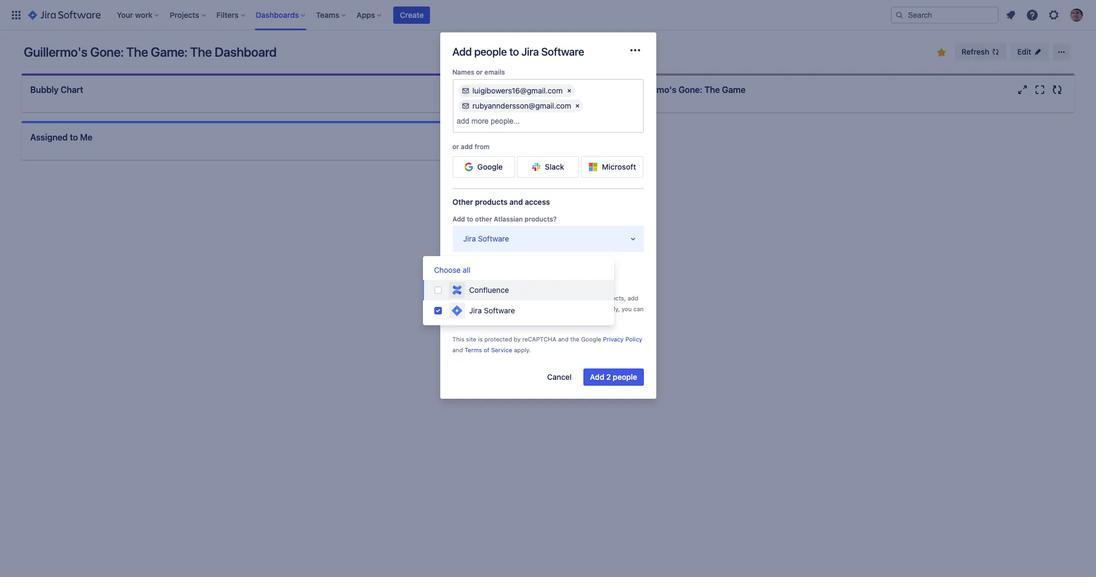 Task type: vqa. For each thing, say whether or not it's contained in the screenshot.
left blog
no



Task type: describe. For each thing, give the bounding box(es) containing it.
choose all
[[434, 265, 471, 275]]

0 vertical spatial jira
[[522, 45, 539, 58]]

refresh assigned to me image
[[520, 131, 533, 144]]

people down the people,
[[470, 316, 489, 323]]

to down other
[[467, 215, 474, 223]]

google inside this site is protected by recaptcha and the google privacy policy and terms of service apply.
[[582, 336, 602, 343]]

star guillermo's gone: the game: the dashboard image
[[936, 46, 949, 59]]

all
[[463, 265, 471, 275]]

upgrade
[[540, 305, 563, 312]]

add for add people to jira software
[[453, 45, 472, 58]]

1 horizontal spatial guillermo's
[[631, 85, 677, 95]]

clear image for luigibowers16@gmail.com
[[565, 86, 574, 95]]

edit link
[[1012, 43, 1049, 61]]

Names or emails text field
[[457, 117, 524, 125]]

maximize bubbly chart image
[[503, 83, 516, 96]]

add to other atlassian products?
[[453, 215, 557, 223]]

more
[[453, 305, 467, 312]]

names
[[453, 68, 475, 76]]

is
[[478, 336, 483, 343]]

names or emails
[[453, 68, 505, 76]]

add for add 2 people
[[590, 372, 605, 382]]

you
[[622, 305, 632, 312]]

resolution time: guillermo's gone: the game
[[561, 85, 746, 95]]

primary element
[[6, 0, 891, 30]]

bubbly chart
[[30, 85, 83, 95]]

more image
[[629, 44, 642, 57]]

0 vertical spatial jira software
[[464, 234, 509, 243]]

2 vertical spatial jira
[[469, 306, 482, 315]]

apps,
[[510, 305, 526, 312]]

0 horizontal spatial gone:
[[90, 44, 124, 59]]

and left the
[[558, 336, 569, 343]]

up
[[593, 295, 600, 302]]

you're
[[453, 295, 471, 302]]

plans.
[[565, 305, 582, 312]]

terms
[[465, 346, 482, 354]]

apply.
[[514, 346, 531, 354]]

allow
[[453, 261, 470, 269]]

add 2 people
[[590, 372, 638, 382]]

recaptcha
[[523, 336, 557, 343]]

you're inviting people as admins. admins can set up projects, add more people, install apps, and upgrade plans. alternatively, you can invite people as users.
[[453, 295, 644, 323]]

users
[[483, 273, 502, 282]]

and up atlassian
[[510, 197, 523, 206]]

2 vertical spatial software
[[484, 306, 515, 315]]

this
[[453, 336, 465, 343]]

service
[[491, 346, 513, 354]]

the for resolution
[[705, 85, 720, 95]]

add people to jira software
[[453, 45, 585, 58]]

people up emails
[[475, 45, 507, 58]]

game
[[722, 85, 746, 95]]

privacy
[[603, 336, 624, 343]]

refresh button
[[956, 43, 1007, 61]]

the for guillermo's
[[190, 44, 212, 59]]

add 2 people button
[[584, 369, 644, 386]]

google inside button
[[478, 162, 503, 171]]

people up install
[[495, 295, 514, 302]]

me
[[80, 132, 92, 142]]

edit icon image
[[1034, 48, 1043, 56]]

0 vertical spatial can
[[570, 295, 580, 302]]

privacy policy link
[[603, 336, 643, 343]]

Search field
[[891, 6, 999, 24]]

create
[[400, 10, 424, 19]]

invite inside you're inviting people as admins. admins can set up projects, add more people, install apps, and upgrade plans. alternatively, you can invite people as users.
[[453, 316, 468, 323]]

0 vertical spatial other
[[475, 215, 492, 223]]

set
[[582, 295, 591, 302]]

refresh image
[[992, 48, 1001, 56]]

maximize assigned to me image
[[503, 131, 516, 144]]

bubbly
[[30, 85, 59, 95]]

refresh bubbly chart image
[[520, 83, 533, 96]]

alternatively,
[[583, 305, 620, 312]]

atlassian
[[494, 215, 523, 223]]

1 vertical spatial gone:
[[679, 85, 703, 95]]

resolution
[[561, 85, 604, 95]]

time:
[[606, 85, 629, 95]]

admins.
[[524, 295, 546, 302]]

refresh resolution time: guillermo's gone: the game image
[[1051, 83, 1064, 96]]

protected
[[485, 336, 512, 343]]

admins
[[548, 295, 569, 302]]

assigned to me
[[30, 132, 92, 142]]



Task type: locate. For each thing, give the bounding box(es) containing it.
cancel button
[[541, 369, 578, 386]]

1 horizontal spatial google
[[582, 336, 602, 343]]

or
[[476, 68, 483, 76], [453, 143, 459, 151]]

0 horizontal spatial or
[[453, 143, 459, 151]]

software
[[542, 45, 585, 58], [478, 234, 509, 243], [484, 306, 515, 315]]

jira software up the invite people as users. link on the left
[[469, 306, 515, 315]]

people.
[[555, 273, 581, 282]]

create button
[[394, 6, 431, 24]]

as down install
[[491, 316, 497, 323]]

create banner
[[0, 0, 1097, 30]]

choose
[[434, 265, 461, 275]]

0 vertical spatial or
[[476, 68, 483, 76]]

rubyanndersson@gmail.com
[[473, 101, 572, 110]]

confluence
[[469, 285, 509, 295]]

1 vertical spatial or
[[453, 143, 459, 151]]

software down 'create' banner
[[542, 45, 585, 58]]

1 vertical spatial google
[[582, 336, 602, 343]]

to right "users"
[[504, 273, 511, 282]]

google button
[[453, 156, 515, 178]]

install
[[492, 305, 508, 312]]

add inside button
[[590, 372, 605, 382]]

jira
[[522, 45, 539, 58], [464, 234, 476, 243], [469, 306, 482, 315]]

this site is protected by recaptcha and the google privacy policy and terms of service apply.
[[453, 336, 643, 354]]

1 horizontal spatial add
[[628, 295, 639, 302]]

allow site users to invite other people.
[[453, 261, 581, 282]]

0 vertical spatial add
[[453, 45, 472, 58]]

invite
[[513, 273, 532, 282], [453, 316, 468, 323]]

1 horizontal spatial the
[[190, 44, 212, 59]]

site
[[466, 336, 477, 343]]

invite people as users. link
[[453, 316, 516, 323]]

chart
[[61, 85, 83, 95]]

refresh
[[962, 47, 990, 56]]

other down products
[[475, 215, 492, 223]]

people right 2
[[613, 372, 638, 382]]

and
[[510, 197, 523, 206], [527, 305, 538, 312], [558, 336, 569, 343], [453, 346, 463, 354]]

2 vertical spatial add
[[590, 372, 605, 382]]

google right the
[[582, 336, 602, 343]]

google down from at the top of page
[[478, 162, 503, 171]]

add for add to other atlassian products?
[[453, 215, 465, 223]]

guillermo's up bubbly chart
[[24, 44, 88, 59]]

1 horizontal spatial invite
[[513, 273, 532, 282]]

emails
[[485, 68, 505, 76]]

people,
[[469, 305, 490, 312]]

to left me
[[70, 132, 78, 142]]

users.
[[499, 316, 516, 323]]

0 vertical spatial software
[[542, 45, 585, 58]]

by
[[514, 336, 521, 343]]

assigned
[[30, 132, 68, 142]]

add left from at the top of page
[[461, 143, 473, 151]]

1 horizontal spatial or
[[476, 68, 483, 76]]

microsoft button
[[582, 156, 644, 178]]

jira up allow
[[464, 234, 476, 243]]

as
[[516, 295, 522, 302], [491, 316, 497, 323]]

jira software
[[464, 234, 509, 243], [469, 306, 515, 315]]

can right "you"
[[634, 305, 644, 312]]

add up "you"
[[628, 295, 639, 302]]

jira up the invite people as users. link on the left
[[469, 306, 482, 315]]

to up maximize bubbly chart image
[[510, 45, 519, 58]]

1 vertical spatial guillermo's
[[631, 85, 677, 95]]

add left 2
[[590, 372, 605, 382]]

0 vertical spatial invite
[[513, 273, 532, 282]]

google
[[478, 162, 503, 171], [582, 336, 602, 343]]

or left from at the top of page
[[453, 143, 459, 151]]

to
[[510, 45, 519, 58], [70, 132, 78, 142], [467, 215, 474, 223], [504, 273, 511, 282]]

access
[[525, 197, 550, 206]]

1 vertical spatial can
[[634, 305, 644, 312]]

as up apps,
[[516, 295, 522, 302]]

1 horizontal spatial other
[[534, 273, 553, 282]]

and down admins.
[[527, 305, 538, 312]]

jira software image
[[28, 8, 101, 21], [28, 8, 101, 21], [451, 304, 464, 317]]

1 horizontal spatial can
[[634, 305, 644, 312]]

the right game:
[[190, 44, 212, 59]]

software down add to other atlassian products? at the top of the page
[[478, 234, 509, 243]]

0 vertical spatial clear image
[[565, 86, 574, 95]]

site
[[468, 273, 481, 282]]

1 horizontal spatial as
[[516, 295, 522, 302]]

clear image right refresh bubbly chart image
[[565, 86, 574, 95]]

or left emails
[[476, 68, 483, 76]]

jira software down add to other atlassian products? at the top of the page
[[464, 234, 509, 243]]

0 vertical spatial gone:
[[90, 44, 124, 59]]

1 vertical spatial jira software
[[469, 306, 515, 315]]

guillermo's gone: the game: the dashboard
[[24, 44, 277, 59]]

slack
[[545, 162, 565, 171]]

0 vertical spatial guillermo's
[[24, 44, 88, 59]]

jira up refresh bubbly chart image
[[522, 45, 539, 58]]

maximize resolution time: guillermo's gone: the game image
[[1034, 83, 1047, 96]]

search image
[[896, 11, 904, 19]]

0 horizontal spatial invite
[[453, 316, 468, 323]]

people inside add 2 people button
[[613, 372, 638, 382]]

other inside the allow site users to invite other people.
[[534, 273, 553, 282]]

1 vertical spatial clear image
[[574, 102, 582, 110]]

clear image down resolution
[[574, 102, 582, 110]]

edit
[[1018, 47, 1032, 56]]

choose all button
[[434, 265, 471, 276]]

guillermo's
[[24, 44, 88, 59], [631, 85, 677, 95]]

cancel
[[547, 372, 572, 382]]

1 vertical spatial jira
[[464, 234, 476, 243]]

products?
[[525, 215, 557, 223]]

1 vertical spatial invite
[[453, 316, 468, 323]]

from
[[475, 143, 490, 151]]

terms of service link
[[465, 346, 513, 354]]

1 vertical spatial add
[[628, 295, 639, 302]]

jira software image
[[451, 304, 464, 317]]

the left "game"
[[705, 85, 720, 95]]

products
[[475, 197, 508, 206]]

slack button
[[517, 156, 580, 178]]

add user image
[[461, 102, 470, 110]]

add user image
[[461, 86, 470, 95]]

can
[[570, 295, 580, 302], [634, 305, 644, 312]]

0 horizontal spatial google
[[478, 162, 503, 171]]

gone:
[[90, 44, 124, 59], [679, 85, 703, 95]]

projects,
[[601, 295, 626, 302]]

game:
[[151, 44, 188, 59]]

add down other
[[453, 215, 465, 223]]

confluence image
[[451, 284, 464, 297], [451, 284, 464, 297]]

2
[[607, 372, 611, 382]]

the
[[571, 336, 580, 343]]

guillermo's right time:
[[631, 85, 677, 95]]

of
[[484, 346, 490, 354]]

0 horizontal spatial as
[[491, 316, 497, 323]]

to inside the allow site users to invite other people.
[[504, 273, 511, 282]]

microsoft
[[602, 162, 636, 171]]

invite up admins.
[[513, 273, 532, 282]]

0 horizontal spatial guillermo's
[[24, 44, 88, 59]]

software up users.
[[484, 306, 515, 315]]

0 horizontal spatial add
[[461, 143, 473, 151]]

0 vertical spatial add
[[461, 143, 473, 151]]

clear image for rubyanndersson@gmail.com
[[574, 102, 582, 110]]

add inside you're inviting people as admins. admins can set up projects, add more people, install apps, and upgrade plans. alternatively, you can invite people as users.
[[628, 295, 639, 302]]

open image
[[627, 232, 640, 245]]

invite inside the allow site users to invite other people.
[[513, 273, 532, 282]]

1 horizontal spatial gone:
[[679, 85, 703, 95]]

other products and access
[[453, 197, 550, 206]]

0 horizontal spatial can
[[570, 295, 580, 302]]

1 vertical spatial other
[[534, 273, 553, 282]]

dashboard
[[215, 44, 277, 59]]

0 horizontal spatial the
[[126, 44, 148, 59]]

0 horizontal spatial other
[[475, 215, 492, 223]]

add
[[453, 45, 472, 58], [453, 215, 465, 223], [590, 372, 605, 382]]

1 vertical spatial as
[[491, 316, 497, 323]]

other
[[453, 197, 473, 206]]

policy
[[626, 336, 643, 343]]

or add from
[[453, 143, 490, 151]]

0 vertical spatial as
[[516, 295, 522, 302]]

add up names
[[453, 45, 472, 58]]

1 vertical spatial add
[[453, 215, 465, 223]]

luigibowers16@gmail.com
[[473, 86, 563, 95]]

and inside you're inviting people as admins. admins can set up projects, add more people, install apps, and upgrade plans. alternatively, you can invite people as users.
[[527, 305, 538, 312]]

people
[[475, 45, 507, 58], [495, 295, 514, 302], [470, 316, 489, 323], [613, 372, 638, 382]]

and down this
[[453, 346, 463, 354]]

the left game:
[[126, 44, 148, 59]]

inviting
[[472, 295, 493, 302]]

0 vertical spatial google
[[478, 162, 503, 171]]

other up admins.
[[534, 273, 553, 282]]

2 horizontal spatial the
[[705, 85, 720, 95]]

the
[[126, 44, 148, 59], [190, 44, 212, 59], [705, 85, 720, 95]]

can up plans.
[[570, 295, 580, 302]]

clear image
[[565, 86, 574, 95], [574, 102, 582, 110]]

invite down more
[[453, 316, 468, 323]]

1 vertical spatial software
[[478, 234, 509, 243]]

add
[[461, 143, 473, 151], [628, 295, 639, 302]]



